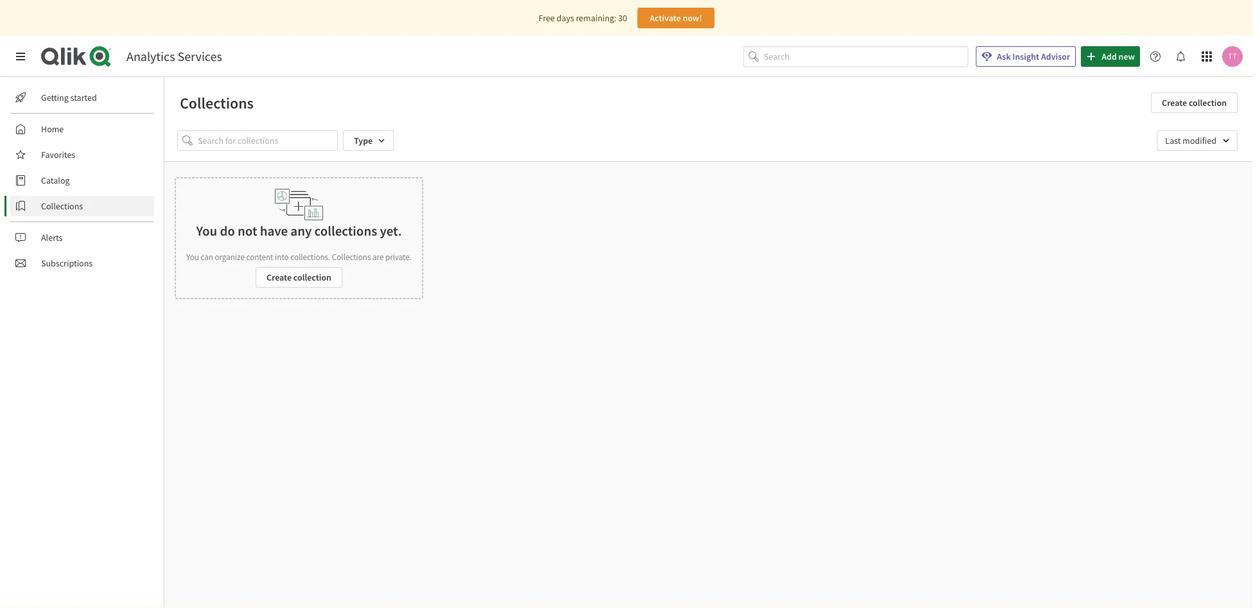 Task type: vqa. For each thing, say whether or not it's contained in the screenshot.
"Distribution" in the right top of the page
no



Task type: locate. For each thing, give the bounding box(es) containing it.
1 vertical spatial collections
[[41, 201, 83, 212]]

ask insight advisor button
[[976, 46, 1077, 67]]

create down into
[[267, 272, 292, 283]]

0 vertical spatial create collection
[[1163, 97, 1227, 109]]

services
[[178, 49, 222, 65]]

create collection up last modified 'field'
[[1163, 97, 1227, 109]]

create collection button down you can organize content into collections. collections are private.
[[256, 267, 343, 288]]

2 horizontal spatial collections
[[332, 252, 371, 262]]

collections down services
[[180, 93, 254, 112]]

collections down "catalog"
[[41, 201, 83, 212]]

searchbar element
[[744, 46, 969, 67]]

collection up modified
[[1190, 97, 1227, 109]]

create collection down you can organize content into collections. collections are private.
[[267, 272, 332, 283]]

Search text field
[[764, 46, 969, 67]]

free days remaining: 30
[[539, 12, 628, 24]]

0 vertical spatial you
[[196, 223, 217, 239]]

advisor
[[1042, 51, 1071, 62]]

collections
[[180, 93, 254, 112], [41, 201, 83, 212], [332, 252, 371, 262]]

collections link
[[10, 196, 154, 217]]

filters region
[[165, 120, 1254, 161]]

0 horizontal spatial create collection
[[267, 272, 332, 283]]

you left do
[[196, 223, 217, 239]]

collection for bottommost create collection button
[[294, 272, 332, 283]]

collections down collections
[[332, 252, 371, 262]]

analytics services element
[[127, 49, 222, 65]]

activate
[[650, 12, 681, 24]]

1 vertical spatial create collection
[[267, 272, 332, 283]]

0 horizontal spatial create collection button
[[256, 267, 343, 288]]

type button
[[343, 130, 394, 151]]

collections
[[315, 223, 377, 239]]

0 horizontal spatial collection
[[294, 272, 332, 283]]

you can organize content into collections. collections are private.
[[186, 252, 412, 262]]

0 vertical spatial collections
[[180, 93, 254, 112]]

getting
[[41, 92, 69, 103]]

home
[[41, 123, 64, 135]]

free
[[539, 12, 555, 24]]

activate now!
[[650, 12, 703, 24]]

getting started link
[[10, 87, 154, 108]]

2 vertical spatial collections
[[332, 252, 371, 262]]

have
[[260, 223, 288, 239]]

you left the "can"
[[186, 252, 199, 262]]

activate now! link
[[638, 8, 715, 28]]

1 horizontal spatial create collection
[[1163, 97, 1227, 109]]

favorites
[[41, 149, 75, 161]]

1 vertical spatial collection
[[294, 272, 332, 283]]

close sidebar menu image
[[15, 51, 26, 62]]

1 horizontal spatial create
[[1163, 97, 1188, 109]]

1 horizontal spatial collection
[[1190, 97, 1227, 109]]

1 vertical spatial you
[[186, 252, 199, 262]]

30
[[619, 12, 628, 24]]

analytics services
[[127, 49, 222, 65]]

create collection button
[[1152, 93, 1238, 113], [256, 267, 343, 288]]

create collection
[[1163, 97, 1227, 109], [267, 272, 332, 283]]

0 vertical spatial collection
[[1190, 97, 1227, 109]]

started
[[70, 92, 97, 103]]

0 horizontal spatial collections
[[41, 201, 83, 212]]

1 vertical spatial create
[[267, 272, 292, 283]]

collection
[[1190, 97, 1227, 109], [294, 272, 332, 283]]

1 vertical spatial create collection button
[[256, 267, 343, 288]]

collection down collections.
[[294, 272, 332, 283]]

you for you do not have any collections yet.
[[196, 223, 217, 239]]

favorites link
[[10, 145, 154, 165]]

you
[[196, 223, 217, 239], [186, 252, 199, 262]]

not
[[238, 223, 257, 239]]

catalog link
[[10, 170, 154, 191]]

analytics
[[127, 49, 175, 65]]

1 horizontal spatial create collection button
[[1152, 93, 1238, 113]]

1 horizontal spatial collections
[[180, 93, 254, 112]]

content
[[246, 252, 273, 262]]

create collection element
[[175, 177, 424, 299]]

you do not have any collections yet.
[[196, 223, 402, 239]]

create up last
[[1163, 97, 1188, 109]]

ask
[[998, 51, 1011, 62]]

modified
[[1183, 135, 1217, 147]]

create collection button up last modified 'field'
[[1152, 93, 1238, 113]]

create
[[1163, 97, 1188, 109], [267, 272, 292, 283]]

can
[[201, 252, 213, 262]]



Task type: describe. For each thing, give the bounding box(es) containing it.
catalog
[[41, 175, 70, 186]]

into
[[275, 252, 289, 262]]

you for you can organize content into collections. collections are private.
[[186, 252, 199, 262]]

create collection for topmost create collection button
[[1163, 97, 1227, 109]]

yet.
[[380, 223, 402, 239]]

ask insight advisor
[[998, 51, 1071, 62]]

remaining:
[[576, 12, 617, 24]]

add new
[[1102, 51, 1136, 62]]

getting started
[[41, 92, 97, 103]]

now!
[[683, 12, 703, 24]]

collections inside create collection element
[[332, 252, 371, 262]]

any
[[291, 223, 312, 239]]

subscriptions
[[41, 258, 93, 269]]

new
[[1119, 51, 1136, 62]]

home link
[[10, 119, 154, 139]]

collections.
[[291, 252, 331, 262]]

days
[[557, 12, 574, 24]]

0 vertical spatial create
[[1163, 97, 1188, 109]]

Search for collections text field
[[198, 130, 338, 151]]

do
[[220, 223, 235, 239]]

alerts
[[41, 232, 63, 244]]

0 vertical spatial create collection button
[[1152, 93, 1238, 113]]

add new button
[[1082, 46, 1141, 67]]

are
[[373, 252, 384, 262]]

collection for topmost create collection button
[[1190, 97, 1227, 109]]

alerts link
[[10, 228, 154, 248]]

insight
[[1013, 51, 1040, 62]]

subscriptions link
[[10, 253, 154, 274]]

0 horizontal spatial create
[[267, 272, 292, 283]]

Last modified field
[[1158, 130, 1238, 151]]

last
[[1166, 135, 1182, 147]]

collections inside navigation pane element
[[41, 201, 83, 212]]

private.
[[386, 252, 412, 262]]

last modified
[[1166, 135, 1217, 147]]

type
[[354, 135, 373, 147]]

add
[[1102, 51, 1117, 62]]

terry turtle image
[[1223, 46, 1244, 67]]

organize
[[215, 252, 245, 262]]

create collection for bottommost create collection button
[[267, 272, 332, 283]]

navigation pane element
[[0, 82, 164, 279]]



